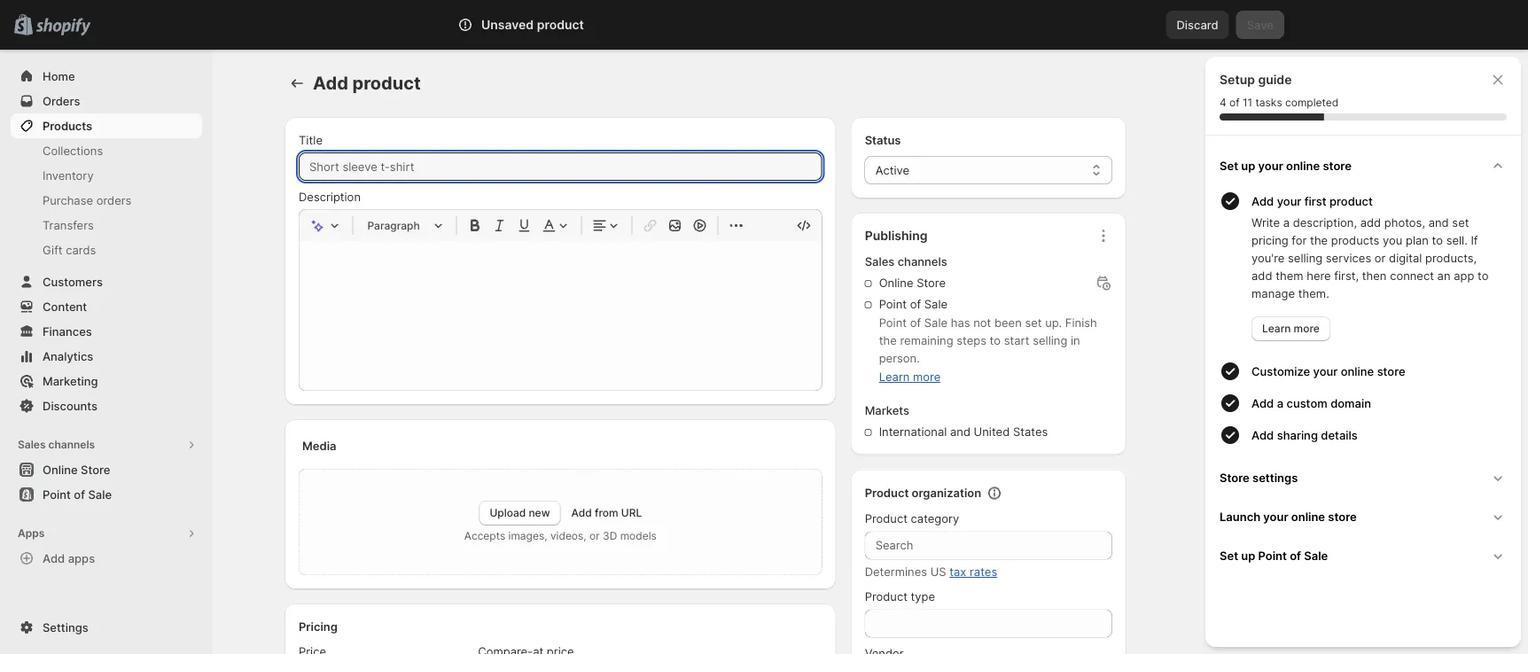 Task type: describe. For each thing, give the bounding box(es) containing it.
tasks
[[1256, 96, 1283, 109]]

online store link
[[11, 458, 202, 482]]

gift
[[43, 243, 63, 257]]

if
[[1472, 233, 1479, 247]]

point of sale inside button
[[43, 488, 112, 502]]

transfers
[[43, 218, 94, 232]]

search button
[[507, 11, 1022, 39]]

store settings button
[[1213, 459, 1515, 498]]

states
[[1014, 425, 1049, 439]]

sale inside button
[[1305, 549, 1329, 563]]

type
[[911, 590, 936, 604]]

add for add your first product
[[1252, 194, 1275, 208]]

write
[[1252, 216, 1281, 229]]

add for add sharing details
[[1252, 428, 1275, 442]]

store for launch your online store
[[1329, 510, 1358, 524]]

finances link
[[11, 319, 202, 344]]

active
[[876, 163, 910, 177]]

add apps
[[43, 552, 95, 565]]

setup guide dialog
[[1206, 57, 1522, 647]]

not
[[974, 316, 992, 330]]

save
[[1248, 18, 1274, 31]]

content link
[[11, 294, 202, 319]]

3d
[[603, 530, 618, 543]]

more inside the point of sale has not been set up. finish the remaining steps to start selling in person. learn more
[[913, 370, 941, 384]]

0 vertical spatial sales channels
[[865, 255, 948, 269]]

us
[[931, 565, 947, 579]]

home link
[[11, 64, 202, 89]]

learn more link for write a description, add photos, and set pricing for the products you plan to sell. if you're selling services or digital products, add them here first, then connect an app to manage them.
[[1252, 317, 1331, 341]]

of inside the point of sale has not been set up. finish the remaining steps to start selling in person. learn more
[[911, 316, 922, 330]]

custom
[[1287, 396, 1328, 410]]

set for sell.
[[1453, 216, 1470, 229]]

gift cards
[[43, 243, 96, 257]]

Title text field
[[299, 153, 823, 181]]

write a description, add photos, and set pricing for the products you plan to sell. if you're selling services or digital products, add them here first, then connect an app to manage them.
[[1252, 216, 1489, 300]]

1 vertical spatial to
[[1478, 269, 1489, 282]]

orders
[[43, 94, 80, 108]]

for
[[1293, 233, 1308, 247]]

point of sale button
[[0, 482, 213, 507]]

digital
[[1390, 251, 1423, 265]]

you're
[[1252, 251, 1285, 265]]

add apps button
[[11, 546, 202, 571]]

sales channels button
[[11, 433, 202, 458]]

online inside set up your online store button
[[1287, 159, 1321, 172]]

your for add your first product
[[1278, 194, 1302, 208]]

customize your online store button
[[1252, 356, 1515, 388]]

launch your online store
[[1220, 510, 1358, 524]]

been
[[995, 316, 1022, 330]]

photos,
[[1385, 216, 1426, 229]]

product for product type
[[865, 590, 908, 604]]

online inside button
[[43, 463, 78, 477]]

collections link
[[11, 138, 202, 163]]

0 vertical spatial point of sale
[[879, 298, 948, 311]]

launch
[[1220, 510, 1261, 524]]

manage
[[1252, 286, 1296, 300]]

settings
[[1253, 471, 1299, 485]]

your for customize your online store
[[1314, 365, 1339, 378]]

discard button
[[1167, 11, 1230, 39]]

store settings
[[1220, 471, 1299, 485]]

purchase orders link
[[11, 188, 202, 213]]

your for launch your online store
[[1264, 510, 1289, 524]]

apps
[[18, 527, 45, 540]]

transfers link
[[11, 213, 202, 238]]

set for set up your online store
[[1220, 159, 1239, 172]]

determines us tax rates
[[865, 565, 998, 579]]

home
[[43, 69, 75, 83]]

url
[[622, 507, 642, 520]]

or inside write a description, add photos, and set pricing for the products you plan to sell. if you're selling services or digital products, add them here first, then connect an app to manage them.
[[1375, 251, 1387, 265]]

accepts
[[465, 530, 506, 543]]

analytics link
[[11, 344, 202, 369]]

sales inside button
[[18, 439, 46, 451]]

1 horizontal spatial online store
[[879, 276, 946, 290]]

has
[[951, 316, 971, 330]]

point inside the point of sale has not been set up. finish the remaining steps to start selling in person. learn more
[[879, 316, 907, 330]]

up for point
[[1242, 549, 1256, 563]]

upload
[[490, 507, 526, 520]]

pricing
[[299, 620, 338, 634]]

finances
[[43, 325, 92, 338]]

then
[[1363, 269, 1387, 282]]

paragraph
[[368, 219, 420, 232]]

save button
[[1237, 11, 1285, 39]]

videos,
[[551, 530, 587, 543]]

united
[[974, 425, 1010, 439]]

product for product organization
[[865, 486, 909, 500]]

add from url
[[572, 507, 642, 520]]

online for launch your online store
[[1292, 510, 1326, 524]]

your up 'add your first product'
[[1259, 159, 1284, 172]]

discounts link
[[11, 394, 202, 419]]

products,
[[1426, 251, 1478, 265]]

orders
[[96, 193, 132, 207]]

publishing
[[865, 228, 928, 243]]

add your first product
[[1252, 194, 1374, 208]]

point of sale link
[[11, 482, 202, 507]]

marketing link
[[11, 369, 202, 394]]

the for remaining
[[879, 334, 897, 348]]

selling inside write a description, add photos, and set pricing for the products you plan to sell. if you're selling services or digital products, add them here first, then connect an app to manage them.
[[1289, 251, 1323, 265]]

set for set up point of sale
[[1220, 549, 1239, 563]]

apps button
[[11, 521, 202, 546]]

details
[[1322, 428, 1359, 442]]

international
[[879, 425, 947, 439]]

connect
[[1391, 269, 1435, 282]]

steps
[[957, 334, 987, 348]]

person.
[[879, 352, 920, 365]]

1 horizontal spatial to
[[1433, 233, 1444, 247]]

add a custom domain
[[1252, 396, 1372, 410]]

1 vertical spatial and
[[951, 425, 971, 439]]

services
[[1327, 251, 1372, 265]]

learn inside the point of sale has not been set up. finish the remaining steps to start selling in person. learn more
[[879, 370, 910, 384]]

point inside button
[[1259, 549, 1288, 563]]

sale inside button
[[88, 488, 112, 502]]

learn more link for point of sale has not been set up. finish the remaining steps to start selling in person.
[[879, 370, 941, 384]]

accepts images, videos, or 3d models
[[465, 530, 657, 543]]

purchase orders
[[43, 193, 132, 207]]

to inside the point of sale has not been set up. finish the remaining steps to start selling in person. learn more
[[990, 334, 1001, 348]]

0 vertical spatial add
[[1361, 216, 1382, 229]]

store for customize your online store
[[1378, 365, 1406, 378]]

add a custom domain button
[[1252, 388, 1515, 419]]

product organization
[[865, 486, 982, 500]]

selling inside the point of sale has not been set up. finish the remaining steps to start selling in person. learn more
[[1033, 334, 1068, 348]]



Task type: locate. For each thing, give the bounding box(es) containing it.
point inside button
[[43, 488, 71, 502]]

Product category text field
[[865, 532, 1113, 560]]

to left start
[[990, 334, 1001, 348]]

add sharing details button
[[1252, 419, 1515, 451]]

setup
[[1220, 72, 1256, 87]]

add for add product
[[313, 72, 348, 94]]

online
[[1287, 159, 1321, 172], [1342, 365, 1375, 378], [1292, 510, 1326, 524]]

1 vertical spatial sales channels
[[18, 439, 95, 451]]

online inside launch your online store button
[[1292, 510, 1326, 524]]

1 vertical spatial product
[[353, 72, 421, 94]]

description
[[299, 190, 361, 204]]

product down determines at the bottom
[[865, 590, 908, 604]]

1 horizontal spatial learn
[[1263, 322, 1292, 335]]

up up write
[[1242, 159, 1256, 172]]

add left sharing
[[1252, 428, 1275, 442]]

add from url button
[[572, 507, 642, 520]]

0 horizontal spatial point of sale
[[43, 488, 112, 502]]

point up remaining
[[879, 298, 907, 311]]

1 horizontal spatial add
[[1361, 216, 1382, 229]]

1 vertical spatial add
[[1252, 269, 1273, 282]]

customize
[[1252, 365, 1311, 378]]

add up products
[[1361, 216, 1382, 229]]

product for product category
[[865, 512, 908, 526]]

set up sell.
[[1453, 216, 1470, 229]]

online store down sales channels button
[[43, 463, 110, 477]]

0 vertical spatial channels
[[898, 255, 948, 269]]

1 vertical spatial online
[[1342, 365, 1375, 378]]

set inside write a description, add photos, and set pricing for the products you plan to sell. if you're selling services or digital products, add them here first, then connect an app to manage them.
[[1453, 216, 1470, 229]]

pricing
[[1252, 233, 1289, 247]]

1 horizontal spatial more
[[1294, 322, 1320, 335]]

store up launch
[[1220, 471, 1250, 485]]

0 horizontal spatial and
[[951, 425, 971, 439]]

0 vertical spatial to
[[1433, 233, 1444, 247]]

point of sale up remaining
[[879, 298, 948, 311]]

3 product from the top
[[865, 590, 908, 604]]

product up product category
[[865, 486, 909, 500]]

11
[[1243, 96, 1253, 109]]

from
[[595, 507, 619, 520]]

set down launch
[[1220, 549, 1239, 563]]

0 horizontal spatial online store
[[43, 463, 110, 477]]

tax
[[950, 565, 967, 579]]

2 set from the top
[[1220, 549, 1239, 563]]

set for selling
[[1026, 316, 1043, 330]]

1 vertical spatial channels
[[48, 439, 95, 451]]

your inside button
[[1314, 365, 1339, 378]]

store inside button
[[81, 463, 110, 477]]

learn down person.
[[879, 370, 910, 384]]

shopify image
[[36, 18, 91, 36]]

international and united states
[[879, 425, 1049, 439]]

more down them.
[[1294, 322, 1320, 335]]

1 horizontal spatial sales channels
[[865, 255, 948, 269]]

product for add product
[[353, 72, 421, 94]]

title
[[299, 133, 323, 147]]

1 vertical spatial the
[[879, 334, 897, 348]]

2 product from the top
[[865, 512, 908, 526]]

domain
[[1331, 396, 1372, 410]]

a for add
[[1278, 396, 1284, 410]]

or left 3d
[[590, 530, 600, 543]]

to right the app
[[1478, 269, 1489, 282]]

sales down publishing on the top right of page
[[865, 255, 895, 269]]

0 horizontal spatial channels
[[48, 439, 95, 451]]

and up sell.
[[1429, 216, 1450, 229]]

add left from
[[572, 507, 592, 520]]

1 horizontal spatial product
[[537, 17, 584, 32]]

a left custom
[[1278, 396, 1284, 410]]

store inside button
[[1378, 365, 1406, 378]]

channels down discounts
[[48, 439, 95, 451]]

online store button
[[0, 458, 213, 482]]

and inside write a description, add photos, and set pricing for the products you plan to sell. if you're selling services or digital products, add them here first, then connect an app to manage them.
[[1429, 216, 1450, 229]]

store up remaining
[[917, 276, 946, 290]]

set up your online store
[[1220, 159, 1352, 172]]

learn more link down person.
[[879, 370, 941, 384]]

1 vertical spatial or
[[590, 530, 600, 543]]

set inside set up your online store button
[[1220, 159, 1239, 172]]

0 horizontal spatial or
[[590, 530, 600, 543]]

0 vertical spatial online
[[879, 276, 914, 290]]

plan
[[1407, 233, 1430, 247]]

finish
[[1066, 316, 1098, 330]]

selling down up.
[[1033, 334, 1068, 348]]

2 up from the top
[[1242, 549, 1256, 563]]

online store down publishing on the top right of page
[[879, 276, 946, 290]]

completed
[[1286, 96, 1339, 109]]

online down sales channels button
[[43, 463, 78, 477]]

0 vertical spatial set
[[1220, 159, 1239, 172]]

0 horizontal spatial sales channels
[[18, 439, 95, 451]]

store up add a custom domain button
[[1378, 365, 1406, 378]]

0 horizontal spatial online
[[43, 463, 78, 477]]

sell.
[[1447, 233, 1468, 247]]

online store
[[879, 276, 946, 290], [43, 463, 110, 477]]

app
[[1455, 269, 1475, 282]]

0 vertical spatial online store
[[879, 276, 946, 290]]

0 horizontal spatial add
[[1252, 269, 1273, 282]]

2 vertical spatial to
[[990, 334, 1001, 348]]

channels inside button
[[48, 439, 95, 451]]

up inside button
[[1242, 549, 1256, 563]]

0 horizontal spatial to
[[990, 334, 1001, 348]]

add for add a custom domain
[[1252, 396, 1275, 410]]

launch your online store button
[[1213, 498, 1515, 537]]

more down person.
[[913, 370, 941, 384]]

models
[[621, 530, 657, 543]]

first,
[[1335, 269, 1360, 282]]

0 vertical spatial or
[[1375, 251, 1387, 265]]

0 vertical spatial up
[[1242, 159, 1256, 172]]

1 vertical spatial learn more link
[[879, 370, 941, 384]]

more inside add your first product element
[[1294, 322, 1320, 335]]

learn inside add your first product element
[[1263, 322, 1292, 335]]

2 horizontal spatial product
[[1330, 194, 1374, 208]]

1 horizontal spatial point of sale
[[879, 298, 948, 311]]

1 vertical spatial online store
[[43, 463, 110, 477]]

store inside button
[[1220, 471, 1250, 485]]

add sharing details
[[1252, 428, 1359, 442]]

selling down for
[[1289, 251, 1323, 265]]

online up 'add your first product'
[[1287, 159, 1321, 172]]

product inside button
[[1330, 194, 1374, 208]]

products link
[[11, 114, 202, 138]]

2 horizontal spatial store
[[1220, 471, 1250, 485]]

1 horizontal spatial online
[[879, 276, 914, 290]]

the inside write a description, add photos, and set pricing for the products you plan to sell. if you're selling services or digital products, add them here first, then connect an app to manage them.
[[1311, 233, 1329, 247]]

a right write
[[1284, 216, 1290, 229]]

2 vertical spatial online
[[1292, 510, 1326, 524]]

them.
[[1299, 286, 1330, 300]]

learn more link inside add your first product element
[[1252, 317, 1331, 341]]

1 horizontal spatial or
[[1375, 251, 1387, 265]]

0 vertical spatial a
[[1284, 216, 1290, 229]]

store down sales channels button
[[81, 463, 110, 477]]

online down publishing on the top right of page
[[879, 276, 914, 290]]

status
[[865, 133, 902, 147]]

0 horizontal spatial more
[[913, 370, 941, 384]]

4 of 11 tasks completed
[[1220, 96, 1339, 109]]

gift cards link
[[11, 238, 202, 263]]

sales
[[865, 255, 895, 269], [18, 439, 46, 451]]

learn more link
[[1252, 317, 1331, 341], [879, 370, 941, 384]]

learn down "manage"
[[1263, 322, 1292, 335]]

them
[[1276, 269, 1304, 282]]

set left up.
[[1026, 316, 1043, 330]]

1 horizontal spatial the
[[1311, 233, 1329, 247]]

online
[[879, 276, 914, 290], [43, 463, 78, 477]]

1 horizontal spatial and
[[1429, 216, 1450, 229]]

2 vertical spatial store
[[1329, 510, 1358, 524]]

analytics
[[43, 349, 93, 363]]

the
[[1311, 233, 1329, 247], [879, 334, 897, 348]]

point of sale down "online store" button
[[43, 488, 112, 502]]

0 horizontal spatial sales
[[18, 439, 46, 451]]

of inside button
[[74, 488, 85, 502]]

product for unsaved product
[[537, 17, 584, 32]]

1 vertical spatial selling
[[1033, 334, 1068, 348]]

sales channels inside button
[[18, 439, 95, 451]]

0 vertical spatial set
[[1453, 216, 1470, 229]]

selling
[[1289, 251, 1323, 265], [1033, 334, 1068, 348]]

0 vertical spatial more
[[1294, 322, 1320, 335]]

0 horizontal spatial learn
[[879, 370, 910, 384]]

sales down discounts
[[18, 439, 46, 451]]

0 horizontal spatial selling
[[1033, 334, 1068, 348]]

content
[[43, 300, 87, 314]]

0 vertical spatial selling
[[1289, 251, 1323, 265]]

customers
[[43, 275, 103, 289]]

point up the apps at the bottom left
[[43, 488, 71, 502]]

0 vertical spatial sales
[[865, 255, 895, 269]]

1 vertical spatial sales
[[18, 439, 46, 451]]

learn more link down "manage"
[[1252, 317, 1331, 341]]

set
[[1453, 216, 1470, 229], [1026, 316, 1043, 330]]

1 vertical spatial learn
[[879, 370, 910, 384]]

2 vertical spatial product
[[865, 590, 908, 604]]

0 vertical spatial and
[[1429, 216, 1450, 229]]

1 vertical spatial store
[[1378, 365, 1406, 378]]

0 vertical spatial online
[[1287, 159, 1321, 172]]

unsaved product
[[482, 17, 584, 32]]

set up your online store button
[[1213, 146, 1515, 185]]

online inside customize your online store button
[[1342, 365, 1375, 378]]

a inside write a description, add photos, and set pricing for the products you plan to sell. if you're selling services or digital products, add them here first, then connect an app to manage them.
[[1284, 216, 1290, 229]]

1 horizontal spatial set
[[1453, 216, 1470, 229]]

1 vertical spatial a
[[1278, 396, 1284, 410]]

point up person.
[[879, 316, 907, 330]]

add down the you're
[[1252, 269, 1273, 282]]

1 product from the top
[[865, 486, 909, 500]]

point of sale has not been set up. finish the remaining steps to start selling in person. learn more
[[879, 316, 1098, 384]]

purchase
[[43, 193, 93, 207]]

upload new button
[[479, 501, 561, 526]]

the up person.
[[879, 334, 897, 348]]

the for products
[[1311, 233, 1329, 247]]

the down description,
[[1311, 233, 1329, 247]]

images,
[[509, 530, 548, 543]]

1 vertical spatial point of sale
[[43, 488, 112, 502]]

upload new
[[490, 507, 550, 520]]

start
[[1005, 334, 1030, 348]]

1 horizontal spatial sales
[[865, 255, 895, 269]]

sales channels down discounts
[[18, 439, 95, 451]]

set inside the point of sale has not been set up. finish the remaining steps to start selling in person. learn more
[[1026, 316, 1043, 330]]

settings link
[[11, 615, 202, 640]]

cards
[[66, 243, 96, 257]]

1 horizontal spatial learn more link
[[1252, 317, 1331, 341]]

online up domain
[[1342, 365, 1375, 378]]

up inside button
[[1242, 159, 1256, 172]]

2 horizontal spatial to
[[1478, 269, 1489, 282]]

0 vertical spatial the
[[1311, 233, 1329, 247]]

0 horizontal spatial set
[[1026, 316, 1043, 330]]

1 horizontal spatial store
[[917, 276, 946, 290]]

online store inside button
[[43, 463, 110, 477]]

set down the 4
[[1220, 159, 1239, 172]]

0 horizontal spatial product
[[353, 72, 421, 94]]

add up write
[[1252, 194, 1275, 208]]

of inside button
[[1291, 549, 1302, 563]]

up down launch
[[1242, 549, 1256, 563]]

sale inside the point of sale has not been set up. finish the remaining steps to start selling in person. learn more
[[925, 316, 948, 330]]

1 vertical spatial online
[[43, 463, 78, 477]]

2 vertical spatial product
[[1330, 194, 1374, 208]]

category
[[911, 512, 960, 526]]

add up title
[[313, 72, 348, 94]]

apps
[[68, 552, 95, 565]]

unsaved
[[482, 17, 534, 32]]

a
[[1284, 216, 1290, 229], [1278, 396, 1284, 410]]

add your first product element
[[1217, 214, 1515, 341]]

0 vertical spatial product
[[865, 486, 909, 500]]

product
[[865, 486, 909, 500], [865, 512, 908, 526], [865, 590, 908, 604]]

4
[[1220, 96, 1227, 109]]

the inside the point of sale has not been set up. finish the remaining steps to start selling in person. learn more
[[879, 334, 897, 348]]

marketing
[[43, 374, 98, 388]]

1 horizontal spatial selling
[[1289, 251, 1323, 265]]

customize your online store
[[1252, 365, 1406, 378]]

1 horizontal spatial channels
[[898, 255, 948, 269]]

product type
[[865, 590, 936, 604]]

your up add a custom domain
[[1314, 365, 1339, 378]]

0 vertical spatial store
[[1324, 159, 1352, 172]]

point down launch your online store
[[1259, 549, 1288, 563]]

your right launch
[[1264, 510, 1289, 524]]

store up first
[[1324, 159, 1352, 172]]

1 vertical spatial more
[[913, 370, 941, 384]]

store down store settings button
[[1329, 510, 1358, 524]]

1 vertical spatial set
[[1026, 316, 1043, 330]]

channels down publishing on the top right of page
[[898, 255, 948, 269]]

1 vertical spatial set
[[1220, 549, 1239, 563]]

online down the settings
[[1292, 510, 1326, 524]]

1 vertical spatial up
[[1242, 549, 1256, 563]]

remaining
[[901, 334, 954, 348]]

add inside button
[[1252, 396, 1275, 410]]

to left sell.
[[1433, 233, 1444, 247]]

up.
[[1046, 316, 1063, 330]]

add left apps
[[43, 552, 65, 565]]

1 set from the top
[[1220, 159, 1239, 172]]

Product type text field
[[865, 610, 1113, 638]]

or up then
[[1375, 251, 1387, 265]]

your left first
[[1278, 194, 1302, 208]]

sales channels down publishing on the top right of page
[[865, 255, 948, 269]]

search
[[536, 18, 574, 31]]

0 vertical spatial product
[[537, 17, 584, 32]]

your
[[1259, 159, 1284, 172], [1278, 194, 1302, 208], [1314, 365, 1339, 378], [1264, 510, 1289, 524]]

inventory
[[43, 169, 94, 182]]

0 vertical spatial learn more link
[[1252, 317, 1331, 341]]

a inside button
[[1278, 396, 1284, 410]]

a for write
[[1284, 216, 1290, 229]]

setup guide
[[1220, 72, 1293, 87]]

0 horizontal spatial store
[[81, 463, 110, 477]]

1 up from the top
[[1242, 159, 1256, 172]]

add your first product button
[[1252, 185, 1515, 214]]

settings
[[43, 621, 88, 635]]

and left united
[[951, 425, 971, 439]]

set inside set up point of sale button
[[1220, 549, 1239, 563]]

product down product organization
[[865, 512, 908, 526]]

new
[[529, 507, 550, 520]]

0 vertical spatial learn
[[1263, 322, 1292, 335]]

add for add apps
[[43, 552, 65, 565]]

sharing
[[1278, 428, 1319, 442]]

1 vertical spatial product
[[865, 512, 908, 526]]

0 horizontal spatial learn more link
[[879, 370, 941, 384]]

add for add from url
[[572, 507, 592, 520]]

online for customize your online store
[[1342, 365, 1375, 378]]

up for your
[[1242, 159, 1256, 172]]

organization
[[912, 486, 982, 500]]

add down customize
[[1252, 396, 1275, 410]]

products
[[43, 119, 92, 133]]

here
[[1307, 269, 1332, 282]]

0 horizontal spatial the
[[879, 334, 897, 348]]

point of sale
[[879, 298, 948, 311], [43, 488, 112, 502]]



Task type: vqa. For each thing, say whether or not it's contained in the screenshot.
YYYY-MM-DD text field
no



